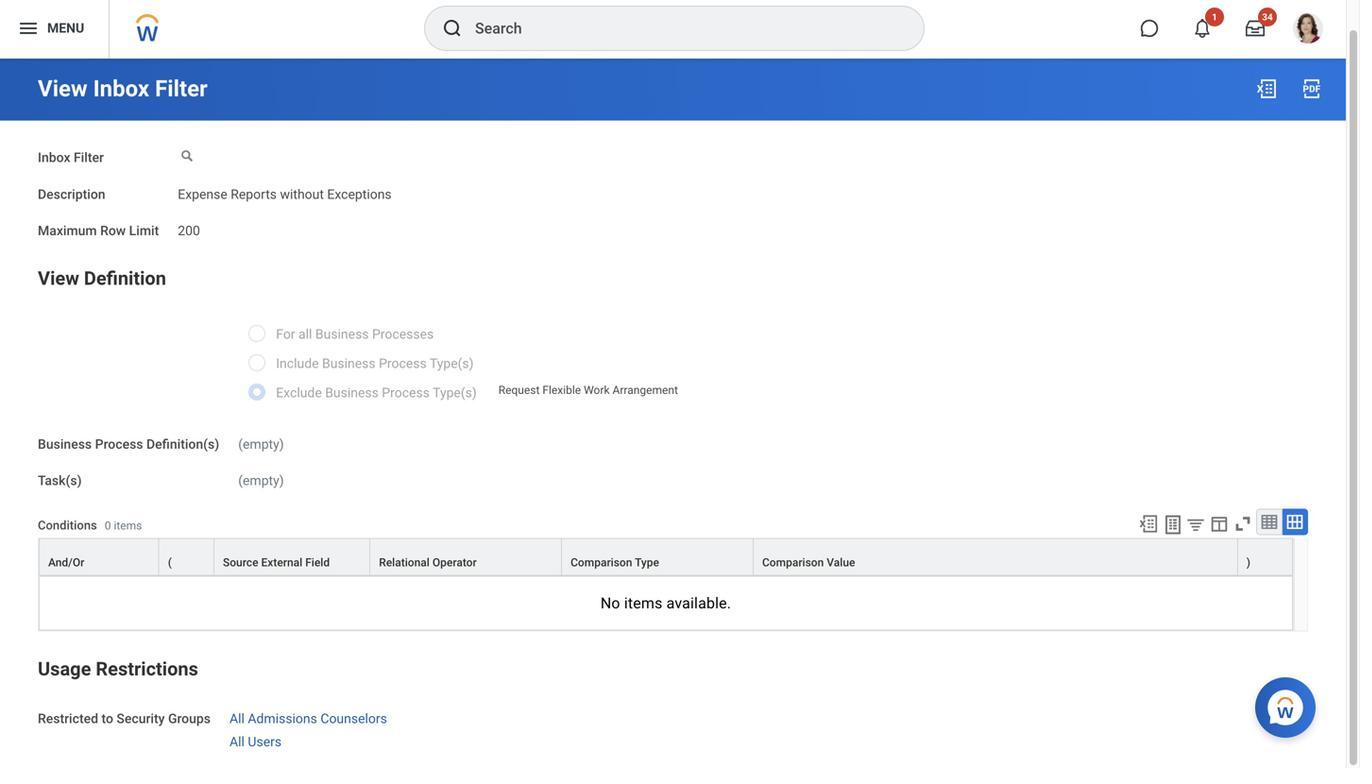 Task type: describe. For each thing, give the bounding box(es) containing it.
expense reports without exceptions
[[178, 186, 392, 202]]

view for view definition
[[38, 267, 79, 289]]

(
[[168, 556, 172, 569]]

expense
[[178, 186, 228, 202]]

search image
[[441, 17, 464, 40]]

workday assistant region
[[1256, 670, 1324, 738]]

source external field button
[[214, 539, 370, 575]]

200
[[178, 223, 200, 239]]

and/or button
[[40, 539, 159, 575]]

counselors
[[321, 711, 387, 727]]

relational operator
[[379, 556, 477, 569]]

items inside conditions 0 items
[[114, 519, 142, 533]]

no items available.
[[601, 594, 732, 612]]

view definition button
[[38, 267, 166, 289]]

flexible
[[543, 384, 581, 397]]

all admissions counselors link
[[230, 707, 387, 727]]

(empty) for task(s)
[[238, 473, 284, 489]]

view definition
[[38, 267, 166, 289]]

type(s) for exclude business process type(s)
[[433, 385, 477, 400]]

limit
[[129, 223, 159, 239]]

business down the include business process type(s)
[[325, 385, 379, 400]]

fullscreen image
[[1233, 513, 1254, 534]]

for
[[276, 326, 295, 342]]

request flexible work arrangement element
[[499, 380, 678, 397]]

view definition group
[[38, 263, 1309, 632]]

conditions
[[38, 518, 97, 533]]

usage restrictions button
[[38, 658, 198, 680]]

restrictions
[[96, 658, 198, 680]]

1
[[1213, 11, 1218, 23]]

definition
[[84, 267, 166, 289]]

table image
[[1261, 512, 1280, 531]]

inbox large image
[[1246, 19, 1265, 38]]

view inbox filter main content
[[0, 59, 1347, 768]]

exceptions
[[327, 186, 392, 202]]

click to view/edit grid preferences image
[[1210, 513, 1230, 534]]

( button
[[159, 539, 214, 575]]

all users
[[230, 734, 282, 750]]

view printable version (pdf) image
[[1301, 77, 1324, 100]]

business right all
[[316, 326, 369, 342]]

maximum row limit element
[[178, 212, 200, 240]]

view inbox filter
[[38, 75, 208, 102]]

(empty) for business process definition(s)
[[238, 436, 284, 452]]

exclude business process type(s)
[[276, 385, 477, 400]]

1 horizontal spatial filter
[[155, 75, 208, 102]]

34 button
[[1235, 8, 1278, 49]]

items selected list
[[230, 707, 418, 751]]

and/or
[[48, 556, 84, 569]]

0 horizontal spatial filter
[[74, 150, 104, 165]]

all admissions counselors
[[230, 711, 387, 727]]

select to filter grid data image
[[1186, 514, 1207, 534]]

arrangement
[[613, 384, 678, 397]]

admissions
[[248, 711, 317, 727]]

export to worksheets image
[[1162, 513, 1185, 536]]

include business process type(s)
[[276, 356, 474, 371]]

users
[[248, 734, 282, 750]]

restricted to security groups
[[38, 711, 211, 727]]

reports
[[231, 186, 277, 202]]

source
[[223, 556, 258, 569]]

comparison type button
[[562, 539, 753, 575]]

usage restrictions group
[[38, 654, 1309, 751]]

notifications large image
[[1194, 19, 1212, 38]]

all
[[299, 326, 312, 342]]

maximum row limit
[[38, 223, 159, 239]]

menu
[[47, 20, 84, 36]]

description element
[[178, 175, 392, 203]]

exclude
[[276, 385, 322, 400]]

processes
[[372, 326, 434, 342]]

operator
[[433, 556, 477, 569]]



Task type: vqa. For each thing, say whether or not it's contained in the screenshot.
( POPUP BUTTON
yes



Task type: locate. For each thing, give the bounding box(es) containing it.
)
[[1247, 556, 1251, 569]]

(empty)
[[238, 436, 284, 452], [238, 473, 284, 489]]

export to excel image for export to worksheets icon
[[1139, 513, 1160, 534]]

comparison for comparison value
[[763, 556, 824, 569]]

security
[[117, 711, 165, 727]]

1 vertical spatial view
[[38, 267, 79, 289]]

export to excel image left view printable version (pdf) image
[[1256, 77, 1279, 100]]

groups
[[168, 711, 211, 727]]

all
[[230, 711, 245, 727], [230, 734, 245, 750]]

0 vertical spatial view
[[38, 75, 88, 102]]

usage
[[38, 658, 91, 680]]

1 view from the top
[[38, 75, 88, 102]]

include
[[276, 356, 319, 371]]

to
[[102, 711, 113, 727]]

row
[[39, 538, 1294, 576]]

0 horizontal spatial comparison
[[571, 556, 633, 569]]

2 (empty) from the top
[[238, 473, 284, 489]]

comparison value button
[[754, 539, 1238, 575]]

business process definition(s)
[[38, 436, 219, 452]]

comparison type
[[571, 556, 660, 569]]

no
[[601, 594, 621, 612]]

type(s) for include business process type(s)
[[430, 356, 474, 371]]

toolbar inside view definition group
[[1130, 509, 1309, 538]]

1 horizontal spatial comparison
[[763, 556, 824, 569]]

task(s)
[[38, 473, 82, 489]]

relational
[[379, 556, 430, 569]]

export to excel image for view printable version (pdf) image
[[1256, 77, 1279, 100]]

inbox up description on the left top
[[38, 150, 70, 165]]

0 vertical spatial export to excel image
[[1256, 77, 1279, 100]]

toolbar
[[1130, 509, 1309, 538]]

0 horizontal spatial items
[[114, 519, 142, 533]]

2 all from the top
[[230, 734, 245, 750]]

0 vertical spatial inbox
[[93, 75, 149, 102]]

menu button
[[0, 0, 109, 59]]

1 all from the top
[[230, 711, 245, 727]]

items right 0
[[114, 519, 142, 533]]

work
[[584, 384, 610, 397]]

without
[[280, 186, 324, 202]]

field
[[305, 556, 330, 569]]

process for include business process type(s)
[[379, 356, 427, 371]]

type
[[635, 556, 660, 569]]

0 vertical spatial filter
[[155, 75, 208, 102]]

all for all admissions counselors
[[230, 711, 245, 727]]

view for view inbox filter
[[38, 75, 88, 102]]

value
[[827, 556, 856, 569]]

description
[[38, 186, 105, 202]]

1 vertical spatial inbox
[[38, 150, 70, 165]]

type(s) down processes
[[430, 356, 474, 371]]

process down processes
[[379, 356, 427, 371]]

1 horizontal spatial items
[[624, 594, 663, 612]]

comparison for comparison type
[[571, 556, 633, 569]]

0 vertical spatial (empty)
[[238, 436, 284, 452]]

1 vertical spatial all
[[230, 734, 245, 750]]

0 vertical spatial all
[[230, 711, 245, 727]]

items
[[114, 519, 142, 533], [624, 594, 663, 612]]

profile logan mcneil image
[[1294, 13, 1324, 47]]

conditions 0 items
[[38, 518, 142, 533]]

0 vertical spatial type(s)
[[430, 356, 474, 371]]

export to excel image
[[1256, 77, 1279, 100], [1139, 513, 1160, 534]]

1 vertical spatial (empty)
[[238, 473, 284, 489]]

relational operator button
[[371, 539, 561, 575]]

) button
[[1239, 539, 1293, 575]]

2 comparison from the left
[[763, 556, 824, 569]]

34
[[1263, 11, 1274, 23]]

(empty) down exclude
[[238, 436, 284, 452]]

all up all users link
[[230, 711, 245, 727]]

process left "definition(s)"
[[95, 436, 143, 452]]

inbox
[[93, 75, 149, 102], [38, 150, 70, 165]]

restricted
[[38, 711, 98, 727]]

0 horizontal spatial inbox
[[38, 150, 70, 165]]

view
[[38, 75, 88, 102], [38, 267, 79, 289]]

comparison
[[571, 556, 633, 569], [763, 556, 824, 569]]

all left users on the bottom of the page
[[230, 734, 245, 750]]

0
[[105, 519, 111, 533]]

Search Workday  search field
[[475, 8, 885, 49]]

maximum
[[38, 223, 97, 239]]

type(s)
[[430, 356, 474, 371], [433, 385, 477, 400]]

expand table image
[[1286, 512, 1305, 531]]

process for exclude business process type(s)
[[382, 385, 430, 400]]

items right no
[[624, 594, 663, 612]]

business down the for all business processes
[[322, 356, 376, 371]]

source external field
[[223, 556, 330, 569]]

process down the include business process type(s)
[[382, 385, 430, 400]]

all for all users
[[230, 734, 245, 750]]

filter
[[155, 75, 208, 102], [74, 150, 104, 165]]

1 button
[[1182, 8, 1225, 49]]

row inside view definition group
[[39, 538, 1294, 576]]

0 vertical spatial items
[[114, 519, 142, 533]]

export to excel image left export to worksheets icon
[[1139, 513, 1160, 534]]

request flexible work arrangement
[[499, 384, 678, 397]]

2 view from the top
[[38, 267, 79, 289]]

row
[[100, 223, 126, 239]]

inbox up inbox filter
[[93, 75, 149, 102]]

view down maximum
[[38, 267, 79, 289]]

1 vertical spatial items
[[624, 594, 663, 612]]

comparison left value
[[763, 556, 824, 569]]

business up "task(s)"
[[38, 436, 92, 452]]

type(s) left request
[[433, 385, 477, 400]]

comparison value
[[763, 556, 856, 569]]

1 comparison from the left
[[571, 556, 633, 569]]

inbox filter
[[38, 150, 104, 165]]

(empty) up source external field popup button
[[238, 473, 284, 489]]

1 vertical spatial filter
[[74, 150, 104, 165]]

process
[[379, 356, 427, 371], [382, 385, 430, 400], [95, 436, 143, 452]]

usage restrictions
[[38, 658, 198, 680]]

0 vertical spatial process
[[379, 356, 427, 371]]

view down menu dropdown button
[[38, 75, 88, 102]]

view inside group
[[38, 267, 79, 289]]

1 vertical spatial export to excel image
[[1139, 513, 1160, 534]]

request
[[499, 384, 540, 397]]

external
[[261, 556, 303, 569]]

definition(s)
[[146, 436, 219, 452]]

1 horizontal spatial inbox
[[93, 75, 149, 102]]

2 vertical spatial process
[[95, 436, 143, 452]]

all users link
[[230, 731, 282, 750]]

business
[[316, 326, 369, 342], [322, 356, 376, 371], [325, 385, 379, 400], [38, 436, 92, 452]]

1 vertical spatial process
[[382, 385, 430, 400]]

available.
[[667, 594, 732, 612]]

1 (empty) from the top
[[238, 436, 284, 452]]

justify image
[[17, 17, 40, 40]]

1 vertical spatial type(s)
[[433, 385, 477, 400]]

for all business processes
[[276, 326, 434, 342]]

row containing and/or
[[39, 538, 1294, 576]]

0 horizontal spatial export to excel image
[[1139, 513, 1160, 534]]

comparison up no
[[571, 556, 633, 569]]

1 horizontal spatial export to excel image
[[1256, 77, 1279, 100]]



